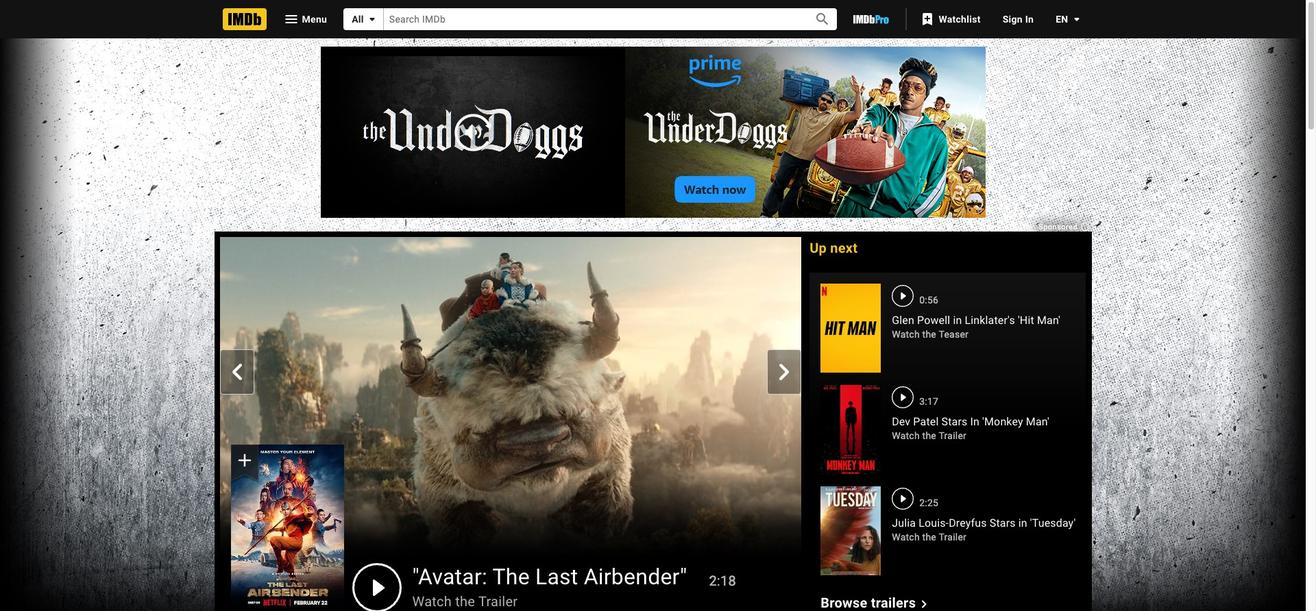 Task type: describe. For each thing, give the bounding box(es) containing it.
watch the trailer
[[413, 594, 518, 610]]

hit man image
[[821, 284, 882, 373]]

'monkey
[[983, 416, 1024, 429]]

"avatar: the last airbender" image
[[220, 237, 802, 565]]

All search field
[[344, 8, 838, 30]]

stars inside julia louis-dreyfus stars in 'tuesday' watch the trailer
[[990, 517, 1016, 530]]

sign in
[[1003, 14, 1035, 25]]

2:18
[[710, 573, 737, 590]]

the for patel
[[923, 431, 937, 442]]

julia
[[893, 517, 916, 530]]

watchlist image
[[920, 11, 937, 27]]

julia louis-dreyfus stars in 'tuesday' watch the trailer
[[893, 517, 1077, 543]]

trailer for dreyfus
[[939, 532, 967, 543]]

"avatar: the last airbender" element
[[220, 237, 802, 612]]

all
[[352, 14, 364, 25]]

patel
[[914, 416, 939, 429]]

monkey man image
[[821, 385, 882, 475]]

trailer for stars
[[939, 431, 967, 442]]

watch for julia
[[893, 532, 920, 543]]

none field inside the all search box
[[384, 8, 799, 30]]

arrow drop down image for all
[[364, 11, 381, 27]]

glen powell in linklater's 'hit man' watch the teaser
[[893, 314, 1061, 340]]

in inside dev patel stars in 'monkey man' watch the trailer
[[971, 416, 980, 429]]

powell
[[918, 314, 951, 327]]

chevron left inline image
[[229, 364, 245, 381]]

sponsored content section
[[0, 0, 1312, 612]]

'tuesday'
[[1031, 517, 1077, 530]]

3:17
[[920, 396, 939, 407]]

louis-
[[919, 517, 949, 530]]

"avatar: the last airbender" group
[[220, 237, 802, 612]]

up
[[810, 240, 827, 257]]

the
[[493, 564, 530, 590]]

Search IMDb text field
[[384, 8, 799, 30]]

watchlist button
[[913, 7, 992, 32]]

in inside button
[[1026, 14, 1035, 25]]

airbender"
[[584, 564, 688, 590]]

watch for dev
[[893, 431, 920, 442]]

arrow drop down image for en
[[1069, 11, 1085, 27]]

sponsored
[[1039, 223, 1081, 232]]

man' for dev patel stars in 'monkey man'
[[1027, 416, 1050, 429]]

linklater's
[[965, 314, 1016, 327]]

glen
[[893, 314, 915, 327]]

watch inside "avatar: the last airbender" element
[[413, 594, 452, 610]]

tuesday image
[[821, 487, 882, 576]]

dev patel stars in 'monkey man' watch the trailer
[[893, 416, 1050, 442]]

menu
[[302, 14, 327, 25]]

the for powell
[[923, 329, 937, 340]]



Task type: vqa. For each thing, say whether or not it's contained in the screenshot.


Task type: locate. For each thing, give the bounding box(es) containing it.
in up teaser
[[954, 314, 963, 327]]

watchlist
[[939, 14, 981, 25]]

"avatar: the last airbender"
[[413, 564, 688, 590]]

1 horizontal spatial in
[[1026, 14, 1035, 25]]

None field
[[384, 8, 799, 30]]

next
[[831, 240, 858, 257]]

trailer inside "avatar: the last airbender" element
[[479, 594, 518, 610]]

the for louis-
[[923, 532, 937, 543]]

watch down glen
[[893, 329, 920, 340]]

chevron right image
[[917, 596, 933, 612]]

avatar: the last airbender image
[[231, 445, 344, 612], [231, 446, 344, 612]]

watch inside julia louis-dreyfus stars in 'tuesday' watch the trailer
[[893, 532, 920, 543]]

the
[[923, 329, 937, 340], [923, 431, 937, 442], [923, 532, 937, 543], [456, 594, 475, 610]]

the inside group
[[456, 594, 475, 610]]

the down louis-
[[923, 532, 937, 543]]

man'
[[1038, 314, 1061, 327], [1027, 416, 1050, 429]]

stars
[[942, 416, 968, 429], [990, 517, 1016, 530]]

menu image
[[283, 11, 299, 27]]

man' inside dev patel stars in 'monkey man' watch the trailer
[[1027, 416, 1050, 429]]

dreyfus
[[949, 517, 988, 530]]

0 vertical spatial stars
[[942, 416, 968, 429]]

0 horizontal spatial arrow drop down image
[[364, 11, 381, 27]]

trailers
[[872, 595, 917, 612]]

browse trailers link
[[821, 595, 933, 612]]

1 vertical spatial man'
[[1027, 416, 1050, 429]]

all button
[[344, 8, 384, 30]]

0 horizontal spatial stars
[[942, 416, 968, 429]]

1 vertical spatial in
[[971, 416, 980, 429]]

1 vertical spatial trailer
[[939, 532, 967, 543]]

1 vertical spatial in
[[1019, 517, 1028, 530]]

in inside glen powell in linklater's 'hit man' watch the teaser
[[954, 314, 963, 327]]

menu button
[[272, 8, 338, 30]]

the down powell at the bottom right
[[923, 329, 937, 340]]

0 vertical spatial in
[[1026, 14, 1035, 25]]

arrow drop down image inside the en button
[[1069, 11, 1085, 27]]

stars inside dev patel stars in 'monkey man' watch the trailer
[[942, 416, 968, 429]]

teaser
[[939, 329, 969, 340]]

stars right dreyfus
[[990, 517, 1016, 530]]

1 arrow drop down image from the left
[[364, 11, 381, 27]]

2:25
[[920, 498, 939, 509]]

en
[[1056, 14, 1069, 25]]

in left 'monkey on the right of the page
[[971, 416, 980, 429]]

up next
[[810, 240, 858, 257]]

the inside glen powell in linklater's 'hit man' watch the teaser
[[923, 329, 937, 340]]

group
[[231, 445, 344, 612]]

watch down dev
[[893, 431, 920, 442]]

dev
[[893, 416, 911, 429]]

in
[[1026, 14, 1035, 25], [971, 416, 980, 429]]

in right the sign
[[1026, 14, 1035, 25]]

0 vertical spatial in
[[954, 314, 963, 327]]

man' right 'monkey on the right of the page
[[1027, 416, 1050, 429]]

in inside julia louis-dreyfus stars in 'tuesday' watch the trailer
[[1019, 517, 1028, 530]]

1 horizontal spatial in
[[1019, 517, 1028, 530]]

in left 'tuesday'
[[1019, 517, 1028, 530]]

arrow drop down image right sign in
[[1069, 11, 1085, 27]]

0 vertical spatial man'
[[1038, 314, 1061, 327]]

in
[[954, 314, 963, 327], [1019, 517, 1028, 530]]

2 arrow drop down image from the left
[[1069, 11, 1085, 27]]

0 horizontal spatial in
[[971, 416, 980, 429]]

the down patel at the right
[[923, 431, 937, 442]]

0:56
[[920, 295, 939, 306]]

the inside julia louis-dreyfus stars in 'tuesday' watch the trailer
[[923, 532, 937, 543]]

trailer inside dev patel stars in 'monkey man' watch the trailer
[[939, 431, 967, 442]]

submit search image
[[815, 11, 831, 28]]

watch inside glen powell in linklater's 'hit man' watch the teaser
[[893, 329, 920, 340]]

trailer inside julia louis-dreyfus stars in 'tuesday' watch the trailer
[[939, 532, 967, 543]]

chevron right inline image
[[777, 364, 793, 381]]

0 vertical spatial trailer
[[939, 431, 967, 442]]

watch down "avatar:
[[413, 594, 452, 610]]

man' inside glen powell in linklater's 'hit man' watch the teaser
[[1038, 314, 1061, 327]]

sign
[[1003, 14, 1023, 25]]

1 horizontal spatial stars
[[990, 517, 1016, 530]]

arrow drop down image right menu
[[364, 11, 381, 27]]

sign in button
[[992, 7, 1045, 32]]

"avatar:
[[413, 564, 488, 590]]

last
[[536, 564, 579, 590]]

home image
[[223, 8, 266, 30]]

trailer
[[939, 431, 967, 442], [939, 532, 967, 543], [479, 594, 518, 610]]

stars right patel at the right
[[942, 416, 968, 429]]

man' right 'hit
[[1038, 314, 1061, 327]]

watch
[[893, 329, 920, 340], [893, 431, 920, 442], [893, 532, 920, 543], [413, 594, 452, 610]]

browse
[[821, 595, 868, 612]]

1 vertical spatial stars
[[990, 517, 1016, 530]]

en button
[[1045, 7, 1085, 32]]

the down "avatar:
[[456, 594, 475, 610]]

the inside dev patel stars in 'monkey man' watch the trailer
[[923, 431, 937, 442]]

arrow drop down image
[[364, 11, 381, 27], [1069, 11, 1085, 27]]

2 vertical spatial trailer
[[479, 594, 518, 610]]

watch inside dev patel stars in 'monkey man' watch the trailer
[[893, 431, 920, 442]]

watch down "julia"
[[893, 532, 920, 543]]

man' for glen powell in linklater's 'hit man'
[[1038, 314, 1061, 327]]

watch for glen
[[893, 329, 920, 340]]

1 horizontal spatial arrow drop down image
[[1069, 11, 1085, 27]]

'hit
[[1019, 314, 1035, 327]]

0 horizontal spatial in
[[954, 314, 963, 327]]

browse trailers
[[821, 595, 917, 612]]

arrow drop down image inside 'all' button
[[364, 11, 381, 27]]



